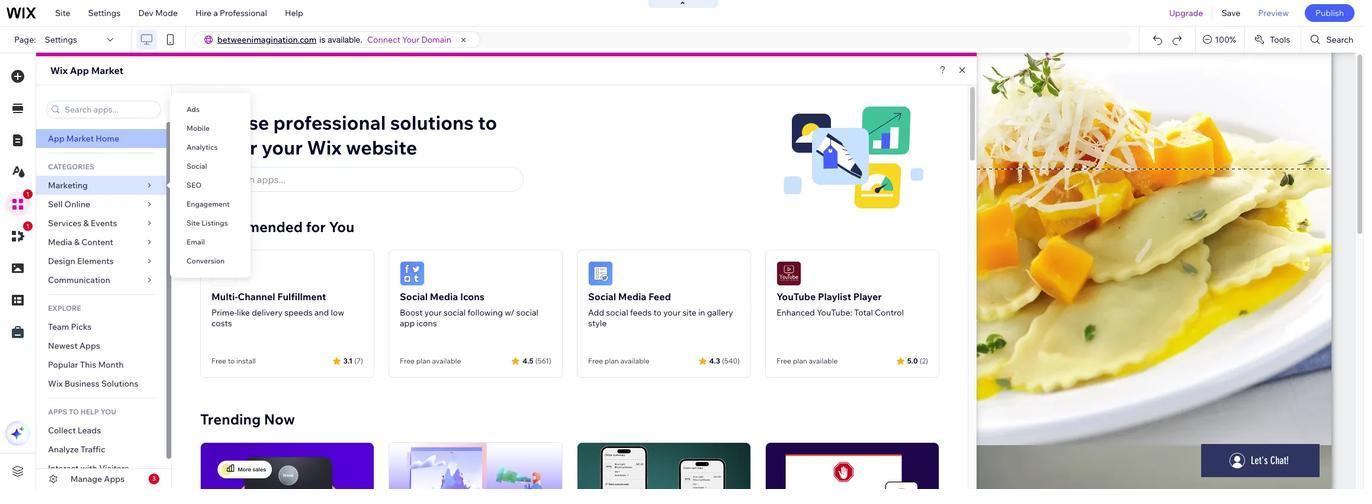 Task type: vqa. For each thing, say whether or not it's contained in the screenshot.
(px)
no



Task type: describe. For each thing, give the bounding box(es) containing it.
youtube:
[[817, 308, 853, 318]]

professional
[[274, 111, 386, 135]]

analyze
[[48, 444, 79, 455]]

apps for newest apps
[[80, 341, 100, 351]]

team picks link
[[36, 318, 167, 337]]

apps to help you
[[48, 408, 116, 417]]

your inside choose professional solutions to power your wix website
[[262, 136, 303, 159]]

& for content
[[74, 237, 80, 248]]

wix inside choose professional solutions to power your wix website
[[307, 136, 342, 159]]

feeds
[[630, 308, 652, 318]]

dev mode
[[138, 8, 178, 18]]

search
[[1327, 34, 1354, 45]]

media inside 'media & content' link
[[48, 237, 72, 248]]

youtube playlist player logo image
[[777, 261, 802, 286]]

add
[[588, 308, 605, 318]]

apps for manage apps
[[104, 474, 125, 485]]

multi-
[[212, 291, 238, 303]]

market inside 'link'
[[66, 133, 94, 144]]

manage
[[71, 474, 102, 485]]

total
[[855, 308, 873, 318]]

ads link
[[170, 100, 251, 119]]

with
[[81, 463, 97, 474]]

collect
[[48, 426, 76, 436]]

email
[[187, 238, 205, 247]]

to
[[69, 408, 79, 417]]

solutions
[[101, 379, 138, 389]]

seo
[[187, 181, 202, 190]]

you
[[329, 218, 355, 236]]

your
[[402, 34, 420, 45]]

professional
[[220, 8, 267, 18]]

low
[[331, 308, 344, 318]]

marketing link
[[36, 176, 167, 195]]

seo link
[[170, 176, 251, 195]]

publish button
[[1306, 4, 1355, 22]]

save
[[1222, 8, 1241, 18]]

analyze traffic
[[48, 444, 105, 455]]

home
[[96, 133, 119, 144]]

following
[[468, 308, 503, 318]]

like
[[237, 308, 250, 318]]

picks
[[71, 322, 92, 332]]

4.5 (561)
[[523, 356, 552, 365]]

social media icons logo image
[[400, 261, 425, 286]]

mobile link
[[170, 119, 251, 138]]

(2)
[[920, 356, 929, 365]]

w/
[[505, 308, 515, 318]]

mobile
[[187, 124, 210, 133]]

wix for wix business solutions
[[48, 379, 63, 389]]

media for social media icons
[[430, 291, 458, 303]]

media & content link
[[36, 233, 167, 252]]

youtube playlist player enhanced youtube: total control
[[777, 291, 904, 318]]

wix for wix app market
[[50, 65, 68, 76]]

youtube
[[777, 291, 816, 303]]

player
[[854, 291, 882, 303]]

wix business solutions link
[[36, 375, 167, 394]]

multi-channel fulfillment logo image
[[212, 261, 236, 286]]

1 1 button from the top
[[5, 190, 33, 217]]

playlist
[[818, 291, 852, 303]]

month
[[98, 360, 124, 370]]

fulfillment
[[277, 291, 326, 303]]

team picks
[[48, 322, 92, 332]]

4.5
[[523, 356, 534, 365]]

hire
[[196, 8, 212, 18]]

& for events
[[83, 218, 89, 229]]

available for icons
[[432, 357, 461, 366]]

to inside social media feed add social feeds to your site in gallery style
[[654, 308, 662, 318]]

help
[[285, 8, 303, 18]]

collect leads link
[[36, 421, 167, 440]]

choose
[[200, 111, 269, 135]]

1 social from the left
[[444, 308, 466, 318]]

power
[[200, 136, 258, 159]]

help
[[81, 408, 99, 417]]

0 horizontal spatial settings
[[45, 34, 77, 45]]

analytics
[[187, 143, 218, 152]]

icons
[[460, 291, 485, 303]]

popular
[[48, 360, 78, 370]]

boost
[[400, 308, 423, 318]]

content
[[81, 237, 113, 248]]

3
[[152, 475, 156, 483]]

choose professional solutions to power your wix website
[[200, 111, 497, 159]]

social media feed logo image
[[588, 261, 613, 286]]

1 for 2nd 1 button from the top
[[26, 223, 30, 230]]

icons
[[417, 318, 437, 329]]

communication
[[48, 275, 112, 286]]

to inside choose professional solutions to power your wix website
[[478, 111, 497, 135]]

design elements link
[[36, 252, 167, 271]]

services
[[48, 218, 82, 229]]

newest apps link
[[36, 337, 167, 356]]

app market home
[[48, 133, 119, 144]]

this
[[80, 360, 96, 370]]

save button
[[1213, 0, 1250, 26]]

free to install
[[212, 357, 256, 366]]

site
[[683, 308, 697, 318]]

2 1 button from the top
[[5, 222, 33, 249]]

a
[[214, 8, 218, 18]]

trending now
[[200, 411, 295, 428]]

popular this month
[[48, 360, 124, 370]]



Task type: locate. For each thing, give the bounding box(es) containing it.
app
[[400, 318, 415, 329]]

1 1 from the top
[[26, 191, 30, 198]]

social up the boost
[[400, 291, 428, 303]]

wix app market
[[50, 65, 123, 76]]

apps right with
[[104, 474, 125, 485]]

1 left services at the left of page
[[26, 223, 30, 230]]

1 left marketing
[[26, 191, 30, 198]]

(561)
[[536, 356, 552, 365]]

betweenimagination.com
[[217, 34, 317, 45]]

&
[[83, 218, 89, 229], [74, 237, 80, 248]]

your
[[262, 136, 303, 159], [425, 308, 442, 318], [664, 308, 681, 318]]

0 horizontal spatial &
[[74, 237, 80, 248]]

sell
[[48, 199, 63, 210]]

0 horizontal spatial site
[[55, 8, 70, 18]]

online
[[64, 199, 90, 210]]

to
[[478, 111, 497, 135], [654, 308, 662, 318], [228, 357, 235, 366]]

2 horizontal spatial social
[[588, 291, 616, 303]]

0 vertical spatial wix
[[50, 65, 68, 76]]

1 button left sell
[[5, 190, 33, 217]]

your inside social media feed add social feeds to your site in gallery style
[[664, 308, 681, 318]]

1 vertical spatial market
[[66, 133, 94, 144]]

visitors
[[99, 463, 129, 474]]

solutions
[[390, 111, 474, 135]]

social for social media feed
[[588, 291, 616, 303]]

media inside social media feed add social feeds to your site in gallery style
[[619, 291, 647, 303]]

to down feed
[[654, 308, 662, 318]]

0 horizontal spatial free plan available
[[400, 357, 461, 366]]

design
[[48, 256, 75, 267]]

2 horizontal spatial your
[[664, 308, 681, 318]]

media inside 'social media icons boost your social following w/ social app icons'
[[430, 291, 458, 303]]

1 horizontal spatial plan
[[605, 357, 619, 366]]

1 vertical spatial search apps... field
[[220, 168, 518, 191]]

0 horizontal spatial your
[[262, 136, 303, 159]]

2 available from the left
[[621, 357, 650, 366]]

0 horizontal spatial available
[[432, 357, 461, 366]]

free plan available down style
[[588, 357, 650, 366]]

and
[[315, 308, 329, 318]]

free plan available down enhanced
[[777, 357, 838, 366]]

Search apps... field
[[61, 101, 157, 118], [220, 168, 518, 191]]

elements
[[77, 256, 114, 267]]

available
[[432, 357, 461, 366], [621, 357, 650, 366], [809, 357, 838, 366]]

social inside 'social media icons boost your social following w/ social app icons'
[[400, 291, 428, 303]]

free plan available for social media feed
[[588, 357, 650, 366]]

2 plan from the left
[[605, 357, 619, 366]]

1 horizontal spatial settings
[[88, 8, 121, 18]]

0 horizontal spatial to
[[228, 357, 235, 366]]

plan for social media feed
[[605, 357, 619, 366]]

interact
[[48, 463, 79, 474]]

social down icons
[[444, 308, 466, 318]]

your left site
[[664, 308, 681, 318]]

& up design elements
[[74, 237, 80, 248]]

2 1 from the top
[[26, 223, 30, 230]]

interact with visitors link
[[36, 459, 167, 478]]

now
[[264, 411, 295, 428]]

free for social media icons
[[400, 357, 415, 366]]

1 vertical spatial wix
[[307, 136, 342, 159]]

social right add
[[606, 308, 629, 318]]

0 horizontal spatial app
[[48, 133, 64, 144]]

1 horizontal spatial free plan available
[[588, 357, 650, 366]]

analytics link
[[170, 138, 251, 157]]

1 horizontal spatial social
[[517, 308, 539, 318]]

free plan available down icons on the bottom left
[[400, 357, 461, 366]]

2 horizontal spatial social
[[606, 308, 629, 318]]

0 vertical spatial apps
[[80, 341, 100, 351]]

app inside 'link'
[[48, 133, 64, 144]]

settings up wix app market
[[45, 34, 77, 45]]

1 vertical spatial &
[[74, 237, 80, 248]]

3 free plan available from the left
[[777, 357, 838, 366]]

1 horizontal spatial to
[[478, 111, 497, 135]]

1 vertical spatial app
[[48, 133, 64, 144]]

3.1
[[344, 356, 353, 365]]

your inside 'social media icons boost your social following w/ social app icons'
[[425, 308, 442, 318]]

media & content
[[48, 237, 113, 248]]

search apps... field down website
[[220, 168, 518, 191]]

upgrade
[[1170, 8, 1204, 18]]

free plan available for social media icons
[[400, 357, 461, 366]]

plan down style
[[605, 357, 619, 366]]

categories
[[48, 162, 94, 171]]

social
[[187, 162, 207, 171], [400, 291, 428, 303], [588, 291, 616, 303]]

site for site
[[55, 8, 70, 18]]

site for site listings
[[187, 219, 200, 228]]

your right the boost
[[425, 308, 442, 318]]

0 horizontal spatial media
[[48, 237, 72, 248]]

1 vertical spatial 1 button
[[5, 222, 33, 249]]

3 plan from the left
[[793, 357, 808, 366]]

0 vertical spatial search apps... field
[[61, 101, 157, 118]]

feed
[[649, 291, 671, 303]]

apps
[[48, 408, 67, 417]]

design elements
[[48, 256, 114, 267]]

1 horizontal spatial site
[[187, 219, 200, 228]]

site listings
[[187, 219, 228, 228]]

0 vertical spatial 1
[[26, 191, 30, 198]]

speeds
[[285, 308, 313, 318]]

1 for first 1 button from the top
[[26, 191, 30, 198]]

1 horizontal spatial apps
[[104, 474, 125, 485]]

leads
[[78, 426, 101, 436]]

0 vertical spatial app
[[70, 65, 89, 76]]

1 vertical spatial settings
[[45, 34, 77, 45]]

to left install
[[228, 357, 235, 366]]

sell online link
[[36, 195, 167, 214]]

1 vertical spatial site
[[187, 219, 200, 228]]

& left events on the top left of page
[[83, 218, 89, 229]]

free down enhanced
[[777, 357, 792, 366]]

media for social media feed
[[619, 291, 647, 303]]

0 horizontal spatial apps
[[80, 341, 100, 351]]

0 vertical spatial settings
[[88, 8, 121, 18]]

trending
[[200, 411, 261, 428]]

dev
[[138, 8, 153, 18]]

to right solutions
[[478, 111, 497, 135]]

hire a professional
[[196, 8, 267, 18]]

available.
[[328, 35, 363, 44]]

2 free from the left
[[400, 357, 415, 366]]

2 horizontal spatial free plan available
[[777, 357, 838, 366]]

media up the design
[[48, 237, 72, 248]]

0 vertical spatial 1 button
[[5, 190, 33, 217]]

1 horizontal spatial media
[[430, 291, 458, 303]]

1 horizontal spatial &
[[83, 218, 89, 229]]

social inside social media feed add social feeds to your site in gallery style
[[606, 308, 629, 318]]

plan down icons on the bottom left
[[416, 357, 431, 366]]

available down youtube: at bottom
[[809, 357, 838, 366]]

4 free from the left
[[777, 357, 792, 366]]

plan down enhanced
[[793, 357, 808, 366]]

100% button
[[1197, 27, 1245, 53]]

1 plan from the left
[[416, 357, 431, 366]]

listings
[[202, 219, 228, 228]]

media up feeds
[[619, 291, 647, 303]]

conversion
[[187, 257, 225, 266]]

free for multi-channel fulfillment
[[212, 357, 226, 366]]

preview
[[1259, 8, 1290, 18]]

wix
[[50, 65, 68, 76], [307, 136, 342, 159], [48, 379, 63, 389]]

domain
[[422, 34, 452, 45]]

free down app
[[400, 357, 415, 366]]

settings left dev
[[88, 8, 121, 18]]

1 vertical spatial apps
[[104, 474, 125, 485]]

2 horizontal spatial available
[[809, 357, 838, 366]]

publish
[[1316, 8, 1345, 18]]

social up add
[[588, 291, 616, 303]]

newest apps
[[48, 341, 100, 351]]

0 vertical spatial &
[[83, 218, 89, 229]]

plan for social media icons
[[416, 357, 431, 366]]

free plan available
[[400, 357, 461, 366], [588, 357, 650, 366], [777, 357, 838, 366]]

4.3 (540)
[[710, 356, 740, 365]]

search apps... field up home
[[61, 101, 157, 118]]

delivery
[[252, 308, 283, 318]]

social up the seo
[[187, 162, 207, 171]]

plan for youtube playlist player
[[793, 357, 808, 366]]

2 horizontal spatial to
[[654, 308, 662, 318]]

available for feed
[[621, 357, 650, 366]]

connect
[[367, 34, 400, 45]]

apps up this
[[80, 341, 100, 351]]

2 vertical spatial to
[[228, 357, 235, 366]]

4.3
[[710, 356, 721, 365]]

0 vertical spatial to
[[478, 111, 497, 135]]

3 social from the left
[[606, 308, 629, 318]]

1
[[26, 191, 30, 198], [26, 223, 30, 230]]

0 horizontal spatial social
[[187, 162, 207, 171]]

2 free plan available from the left
[[588, 357, 650, 366]]

sell online
[[48, 199, 90, 210]]

1 free plan available from the left
[[400, 357, 461, 366]]

2 social from the left
[[517, 308, 539, 318]]

1 free from the left
[[212, 357, 226, 366]]

gallery
[[707, 308, 734, 318]]

social right w/
[[517, 308, 539, 318]]

you
[[101, 408, 116, 417]]

communication link
[[36, 271, 167, 290]]

5.0
[[908, 356, 918, 365]]

0 horizontal spatial plan
[[416, 357, 431, 366]]

1 horizontal spatial your
[[425, 308, 442, 318]]

1 horizontal spatial social
[[400, 291, 428, 303]]

0 vertical spatial site
[[55, 8, 70, 18]]

recommended for you
[[200, 218, 355, 236]]

social inside social media feed add social feeds to your site in gallery style
[[588, 291, 616, 303]]

your right "power"
[[262, 136, 303, 159]]

site listings link
[[170, 214, 251, 233]]

available down feeds
[[621, 357, 650, 366]]

mode
[[155, 8, 178, 18]]

free for social media feed
[[588, 357, 603, 366]]

search button
[[1302, 27, 1365, 53]]

0 horizontal spatial search apps... field
[[61, 101, 157, 118]]

0 vertical spatial market
[[91, 65, 123, 76]]

1 horizontal spatial search apps... field
[[220, 168, 518, 191]]

1 available from the left
[[432, 357, 461, 366]]

ads
[[187, 105, 200, 114]]

free down style
[[588, 357, 603, 366]]

1 vertical spatial 1
[[26, 223, 30, 230]]

available down icons on the bottom left
[[432, 357, 461, 366]]

1 horizontal spatial app
[[70, 65, 89, 76]]

1 button left services at the left of page
[[5, 222, 33, 249]]

0 horizontal spatial social
[[444, 308, 466, 318]]

wix business solutions
[[48, 379, 138, 389]]

interact with visitors
[[48, 463, 129, 474]]

free plan available for youtube playlist player
[[777, 357, 838, 366]]

website
[[346, 136, 417, 159]]

tools button
[[1246, 27, 1302, 53]]

conversion link
[[170, 252, 251, 271]]

control
[[875, 308, 904, 318]]

2 vertical spatial wix
[[48, 379, 63, 389]]

3 available from the left
[[809, 357, 838, 366]]

available for player
[[809, 357, 838, 366]]

services & events link
[[36, 214, 167, 233]]

email link
[[170, 233, 251, 252]]

media left icons
[[430, 291, 458, 303]]

social for social media icons
[[400, 291, 428, 303]]

1 vertical spatial to
[[654, 308, 662, 318]]

site
[[55, 8, 70, 18], [187, 219, 200, 228]]

social media feed add social feeds to your site in gallery style
[[588, 291, 734, 329]]

free left install
[[212, 357, 226, 366]]

2 horizontal spatial plan
[[793, 357, 808, 366]]

team
[[48, 322, 69, 332]]

2 horizontal spatial media
[[619, 291, 647, 303]]

3 free from the left
[[588, 357, 603, 366]]

media
[[48, 237, 72, 248], [430, 291, 458, 303], [619, 291, 647, 303]]

free for youtube playlist player
[[777, 357, 792, 366]]

1 horizontal spatial available
[[621, 357, 650, 366]]

free
[[212, 357, 226, 366], [400, 357, 415, 366], [588, 357, 603, 366], [777, 357, 792, 366]]

popular this month link
[[36, 356, 167, 375]]



